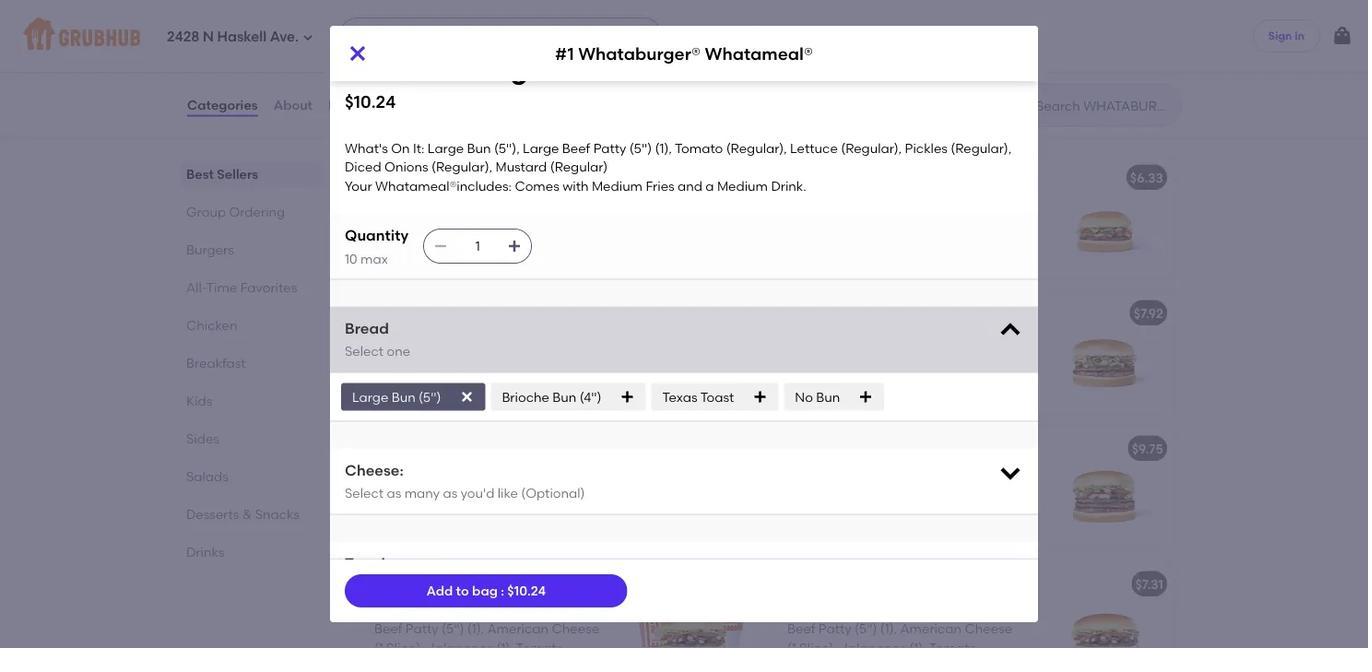 Task type: describe. For each thing, give the bounding box(es) containing it.
1 as from the left
[[387, 486, 401, 501]]

double inside the what's on it: double meat whataburger® (10), tomato, lettuce, pickles, diced onions, mustard (4oz), mayonnaise (4oz), ketchup (4oz)
[[870, 0, 915, 10]]

pickles for #3 triple meat whataburger® whatameal®
[[489, 504, 532, 520]]

fries
[[646, 178, 675, 194]]

whatameal® inside #1 whataburger® whatameal® $10.24
[[574, 55, 739, 86]]

diced inside the what's on it: double meat whataburger® (10), tomato, lettuce, pickles, diced onions, mustard (4oz), mayonnaise (4oz), ketchup (4oz)
[[837, 31, 873, 47]]

what's inside the what's on it: double meat whataburger® (10), tomato, lettuce, pickles, diced onions, mustard (4oz), mayonnaise (4oz), ketchup (4oz)
[[788, 0, 831, 10]]

+ for $13.90
[[746, 441, 754, 457]]

select for bread
[[345, 344, 384, 359]]

$11.94
[[711, 305, 746, 321]]

what's inside what's on it: whataburger® (10), tomato, lettuce, pickles, diced onions, mustard (4oz), mayonnaise (4oz), ketchup (4oz)
[[374, 0, 418, 10]]

#4 jalapeño & cheese whataburger® whatameal® button
[[363, 564, 762, 648]]

patty for #2 double meat whataburger® whatameal®
[[406, 354, 439, 369]]

desserts & snacks tab
[[186, 504, 315, 524]]

$11.94 +
[[711, 305, 754, 321]]

onions for #1 whataburger®
[[827, 252, 871, 268]]

what's on it: whataburger® (10), tomato, lettuce, pickles, diced onions, mustard (4oz), mayonnaise (4oz), ketchup (4oz) button
[[363, 0, 762, 75]]

beef for #1 whataburger®
[[788, 215, 816, 230]]

#3 triple meat whataburger® whatameal® image
[[623, 428, 762, 548]]

on inside what's on it: whataburger® (10), tomato, lettuce, pickles, diced onions, mustard (4oz), mayonnaise (4oz), ketchup (4oz)
[[421, 0, 440, 10]]

(5") for #2 double meat whataburger®
[[855, 350, 877, 366]]

pickles for #2 double meat whataburger® whatameal®
[[489, 373, 532, 388]]

ordering
[[229, 204, 285, 219]]

a
[[706, 178, 714, 194]]

lettuce for #3 triple meat whataburger®
[[788, 504, 835, 520]]

Input item quantity number field
[[458, 230, 498, 263]]

triple for #3 triple meat whataburger® whatameal®
[[394, 441, 429, 457]]

kids
[[186, 393, 212, 409]]

diced inside what's on it: large bun (5"), large beef patty (5") (1), tomato (regular), lettuce (regular), pickles (regular), diced onions (regular), mustard (regular) your whatameal®includes: comes with medium fries and a medium drink.
[[345, 159, 382, 175]]

10
[[345, 251, 357, 266]]

salads
[[186, 468, 229, 484]]

(regular) for #2 double meat whataburger® whatameal®
[[374, 410, 432, 426]]

with
[[563, 178, 589, 194]]

it: inside what's on it: whataburger® (10), tomato, lettuce, pickles, diced onions, mustard (4oz), mayonnaise (4oz), ketchup (4oz)
[[443, 0, 454, 10]]

lettuce for #2 double meat whataburger®
[[788, 369, 835, 384]]

+ for $11.94
[[746, 305, 754, 321]]

1 medium from the left
[[592, 178, 643, 194]]

what's on it: double meat whataburger® (10), tomato, lettuce, pickles, diced onions, mustard (4oz), mayonnaise (4oz), ketchup (4oz)
[[788, 0, 1016, 66]]

1 horizontal spatial $10.24
[[507, 583, 546, 599]]

#2 for #2 double meat whataburger® whatameal®
[[374, 309, 391, 325]]

2428
[[167, 29, 200, 45]]

$13.90
[[708, 441, 746, 457]]

all-time favorites
[[186, 279, 297, 295]]

bun inside what's on it: large bun (5"), large beef patty (5") (1), tomato (regular), lettuce (regular), pickles (regular), diced onions (regular), mustard (regular) your whatameal®includes: comes with medium fries and a medium drink.
[[467, 141, 491, 156]]

beef for #3 triple meat whataburger® whatameal®
[[374, 486, 403, 501]]

#2 for #2 double meat whataburger®
[[788, 305, 804, 321]]

whatameal® inside #4 jalapeño & cheese whataburger® whatameal® button
[[618, 576, 700, 592]]

pickles for #2 double meat whataburger®
[[902, 369, 945, 384]]

#4 jalapeño & cheese whataburger® whatameal®
[[374, 576, 700, 592]]

what's on it: large bun (5"), large beef patty (5") (1), tomato (regular), lettuce (regular), pickles (regular), diced onions (regular), mustard (regular) your whatameal®includes: comes with medium fries and a medium drink.
[[345, 141, 1015, 194]]

(2), for #2 double meat whataburger® whatameal®
[[467, 354, 487, 369]]

seller for whataburger®
[[412, 151, 442, 164]]

double for #2 double meat whataburger® whatameal®
[[394, 309, 439, 325]]

#2 double meat whataburger® image
[[1037, 293, 1175, 413]]

ave.
[[270, 29, 299, 45]]

desserts & snacks
[[186, 506, 300, 522]]

$7.31 button
[[777, 564, 1175, 648]]

$6.33
[[1130, 170, 1164, 185]]

(optional)
[[521, 486, 585, 501]]

quantity 10 max
[[345, 226, 409, 266]]

10 whataburger® box image
[[623, 0, 762, 75]]

tomato for #2 double meat whataburger®
[[903, 350, 951, 366]]

it: inside the what's on it: double meat whataburger® (10), tomato, lettuce, pickles, diced onions, mustard (4oz), mayonnaise (4oz), ketchup (4oz)
[[856, 0, 867, 10]]

your
[[345, 178, 372, 194]]

patty inside what's on it: large bun (5"), large beef patty (5") (1), tomato (regular), lettuce (regular), pickles (regular), diced onions (regular), mustard (regular) your whatameal®includes: comes with medium fries and a medium drink.
[[594, 141, 627, 156]]

sign in button
[[1253, 19, 1321, 53]]

chicken
[[186, 317, 238, 333]]

best for #2
[[385, 286, 409, 300]]

10 double meat whataburger® box image
[[1037, 0, 1175, 75]]

#2 double meat whataburger® whatameal®
[[374, 309, 656, 325]]

mayonnaise inside the what's on it: double meat whataburger® (10), tomato, lettuce, pickles, diced onions, mustard (4oz), mayonnaise (4oz), ketchup (4oz)
[[788, 50, 863, 66]]

$7.92
[[1134, 305, 1164, 321]]

breakfast tab
[[186, 353, 315, 373]]

tomato, inside what's on it: whataburger® (10), tomato, lettuce, pickles, diced onions, mustard (4oz), mayonnaise (4oz), ketchup (4oz)
[[374, 13, 426, 28]]

what's inside 'what's on it: large bun (5"), large beef patty (5") (1), tomato (regular), lettuce (regular), pickles (regular), diced onions (regular), mustard (regular)'
[[788, 196, 831, 211]]

no bun
[[795, 389, 840, 405]]

texas
[[663, 389, 698, 405]]

time
[[206, 279, 237, 295]]

#3 for #3 triple meat whataburger®
[[788, 441, 804, 457]]

no
[[795, 389, 813, 405]]

patty for #3 triple meat whataburger® whatameal®
[[406, 486, 439, 501]]

sign
[[1269, 29, 1293, 42]]

bread
[[345, 319, 389, 337]]

meat for #3 triple meat whataburger® whatameal®
[[432, 441, 465, 457]]

you'd
[[461, 486, 495, 501]]

lettuce for #1 whataburger®
[[788, 233, 835, 249]]

comes
[[515, 178, 560, 194]]

large bun (5")
[[352, 389, 441, 405]]

(5"), for #3 triple meat whataburger®
[[937, 467, 963, 483]]

jalapeño
[[395, 576, 455, 592]]

on inside the what's on it: double meat whataburger® (10), tomato, lettuce, pickles, diced onions, mustard (4oz), mayonnaise (4oz), ketchup (4oz)
[[834, 0, 853, 10]]

whatameal®includes:
[[375, 178, 512, 194]]

drink.
[[771, 178, 807, 194]]

pickles, inside the what's on it: double meat whataburger® (10), tomato, lettuce, pickles, diced onions, mustard (4oz), mayonnaise (4oz), ketchup (4oz)
[[788, 31, 834, 47]]

best for #1
[[385, 151, 409, 164]]

+ for $10.24
[[746, 170, 754, 185]]

(4oz) inside the what's on it: double meat whataburger® (10), tomato, lettuce, pickles, diced onions, mustard (4oz), mayonnaise (4oz), ketchup (4oz)
[[958, 50, 988, 66]]

many
[[405, 486, 440, 501]]

meat for #2 double meat whataburger®
[[855, 305, 888, 321]]

what's on it: whataburger® (10), tomato, lettuce, pickles, diced onions, mustard (4oz), mayonnaise (4oz), ketchup (4oz)
[[374, 0, 591, 66]]

(regular) for #1 whataburger®
[[788, 271, 845, 286]]

(3), for #3 triple meat whataburger®
[[880, 486, 900, 501]]

snacks
[[255, 506, 300, 522]]

whataburger® inside what's on it: whataburger® (10), tomato, lettuce, pickles, diced onions, mustard (4oz), mayonnaise (4oz), ketchup (4oz)
[[457, 0, 549, 10]]

cheese:
[[345, 461, 404, 479]]

ketchup inside what's on it: whataburger® (10), tomato, lettuce, pickles, diced onions, mustard (4oz), mayonnaise (4oz), ketchup (4oz)
[[411, 50, 463, 66]]

best seller for double
[[385, 286, 442, 300]]

on inside 'what's on it: large bun (5"), large beef patty (5") (1), tomato (regular), lettuce (regular), pickles (regular), diced onions (regular), mustard (regular)'
[[834, 196, 853, 211]]

$13.90 +
[[708, 441, 754, 457]]

best sellers
[[186, 166, 258, 182]]

meat for #3 triple meat whataburger®
[[846, 441, 878, 457]]

pickles inside what's on it: large bun (5"), large beef patty (5") (1), tomato (regular), lettuce (regular), pickles (regular), diced onions (regular), mustard (regular) your whatameal®includes: comes with medium fries and a medium drink.
[[905, 141, 948, 156]]

about
[[274, 97, 313, 113]]

ketchup inside the what's on it: double meat whataburger® (10), tomato, lettuce, pickles, diced onions, mustard (4oz), mayonnaise (4oz), ketchup (4oz)
[[903, 50, 955, 66]]

it: inside what's on it: large bun (5"), large beef patty (5") (1), tomato (regular), lettuce (regular), pickles (regular), diced onions (regular), mustard (regular) your whatameal®includes: comes with medium fries and a medium drink.
[[413, 141, 425, 156]]

sides
[[186, 431, 219, 446]]

like
[[498, 486, 518, 501]]

to
[[456, 583, 469, 599]]

mustard inside 'what's on it: large bun (5"), large beef patty (5") (1), tomato (regular), lettuce (regular), pickles (regular), diced onions (regular), mustard (regular)'
[[938, 252, 990, 268]]

#1 whataburger®
[[788, 170, 898, 185]]

reviews button
[[327, 72, 381, 138]]

salads tab
[[186, 467, 315, 486]]

in
[[1295, 29, 1305, 42]]

group
[[186, 204, 226, 219]]

best inside tab
[[186, 166, 214, 182]]

(5") inside what's on it: large bun (5"), large beef patty (5") (1), tomato (regular), lettuce (regular), pickles (regular), diced onions (regular), mustard (regular) your whatameal®includes: comes with medium fries and a medium drink.
[[630, 141, 652, 156]]

tomato inside what's on it: large bun (5"), large beef patty (5") (1), tomato (regular), lettuce (regular), pickles (regular), diced onions (regular), mustard (regular) your whatameal®includes: comes with medium fries and a medium drink.
[[675, 141, 723, 156]]

sides tab
[[186, 429, 315, 448]]

lettuce for #2 double meat whataburger® whatameal®
[[374, 373, 422, 388]]

quantity
[[345, 226, 409, 244]]

(4")
[[580, 389, 602, 405]]

lettuce inside what's on it: large bun (5"), large beef patty (5") (1), tomato (regular), lettuce (regular), pickles (regular), diced onions (regular), mustard (regular) your whatameal®includes: comes with medium fries and a medium drink.
[[790, 141, 838, 156]]

#1 whataburger® whatameal® $10.24
[[345, 55, 739, 112]]

what's on it: large bun (5"), large beef patty (5") (3), tomato (regular), lettuce (regular), pickles (regular), diced onions (regular), mustard (regular) for #3 triple meat whataburger®
[[788, 467, 1015, 557]]

(5"), for #3 triple meat whataburger® whatameal®
[[524, 467, 549, 483]]

onions, inside the what's on it: double meat whataburger® (10), tomato, lettuce, pickles, diced onions, mustard (4oz), mayonnaise (4oz), ketchup (4oz)
[[876, 31, 924, 47]]

(5") up cheese: select as many as you'd like (optional)
[[419, 389, 441, 405]]

desserts
[[186, 506, 239, 522]]

$7.31
[[1136, 576, 1164, 592]]

tomato for #2 double meat whataburger® whatameal®
[[490, 354, 538, 369]]

(1), for what's on it: large bun (5"), large beef patty (5") (1), tomato (regular), lettuce (regular), pickles (regular), diced onions (regular), mustard (regular) your whatameal®includes: comes with medium fries and a medium drink.
[[655, 141, 672, 156]]

#3 triple meat whataburger® image
[[1037, 428, 1175, 548]]

all-
[[186, 279, 206, 295]]

cheese
[[472, 576, 519, 592]]

Search WHATABURGER search field
[[1035, 97, 1176, 114]]

cheese: select as many as you'd like (optional)
[[345, 461, 585, 501]]

categories
[[187, 97, 258, 113]]

pickles for #3 triple meat whataburger®
[[902, 504, 945, 520]]

(regular) for #2 double meat whataburger®
[[788, 406, 845, 422]]

2 as from the left
[[443, 486, 458, 501]]

breakfast
[[186, 355, 246, 371]]

$10.24 +
[[707, 170, 754, 185]]

bun inside 'what's on it: large bun (5"), large beef patty (5") (1), tomato (regular), lettuce (regular), pickles (regular), diced onions (regular), mustard (regular)'
[[910, 196, 934, 211]]

mustard inside what's on it: whataburger® (10), tomato, lettuce, pickles, diced onions, mustard (4oz), mayonnaise (4oz), ketchup (4oz)
[[425, 31, 476, 47]]

whataburger® inside the what's on it: double meat whataburger® (10), tomato, lettuce, pickles, diced onions, mustard (4oz), mayonnaise (4oz), ketchup (4oz)
[[788, 13, 879, 28]]

onions for #2 double meat whataburger® whatameal®
[[414, 391, 458, 407]]

add to bag : $10.24
[[426, 583, 546, 599]]

drinks
[[186, 544, 224, 560]]

all-time favorites tab
[[186, 278, 315, 297]]

and
[[678, 178, 703, 194]]

sellers
[[217, 166, 258, 182]]

#4 jalapeño & cheese whataburger® image
[[1037, 564, 1175, 648]]

meat inside the what's on it: double meat whataburger® (10), tomato, lettuce, pickles, diced onions, mustard (4oz), mayonnaise (4oz), ketchup (4oz)
[[918, 0, 951, 10]]

reviews
[[328, 97, 380, 113]]



Task type: locate. For each thing, give the bounding box(es) containing it.
(5"), inside 'what's on it: large bun (5"), large beef patty (5") (1), tomato (regular), lettuce (regular), pickles (regular), diced onions (regular), mustard (regular)'
[[937, 196, 963, 211]]

(5") down the #3 triple meat whataburger®
[[855, 486, 877, 501]]

2 vertical spatial $10.24
[[507, 583, 546, 599]]

1 (4oz) from the left
[[466, 50, 497, 66]]

1 horizontal spatial (3),
[[880, 486, 900, 501]]

2 tomato, from the left
[[910, 13, 962, 28]]

1 vertical spatial +
[[746, 305, 754, 321]]

bun
[[467, 141, 491, 156], [910, 196, 934, 211], [910, 331, 934, 347], [497, 335, 521, 351], [392, 389, 416, 405], [553, 389, 577, 405], [816, 389, 840, 405], [497, 467, 521, 483], [910, 467, 934, 483]]

what's inside what's on it: large bun (5"), large beef patty (5") (1), tomato (regular), lettuce (regular), pickles (regular), diced onions (regular), mustard (regular) your whatameal®includes: comes with medium fries and a medium drink.
[[345, 141, 388, 156]]

0 vertical spatial (10),
[[552, 0, 577, 10]]

lettuce inside 'what's on it: large bun (5"), large beef patty (5") (1), tomato (regular), lettuce (regular), pickles (regular), diced onions (regular), mustard (regular)'
[[788, 233, 835, 249]]

1 best seller from the top
[[385, 151, 442, 164]]

bread select one
[[345, 319, 410, 359]]

1 vertical spatial &
[[459, 576, 468, 592]]

what's on it: large bun (5"), large beef patty (5") (2), tomato (regular), lettuce (regular), pickles (regular), diced onions (regular), mustard (regular)
[[788, 331, 1015, 422], [374, 335, 602, 426]]

lettuce
[[790, 141, 838, 156], [788, 233, 835, 249], [788, 369, 835, 384], [374, 373, 422, 388], [374, 504, 422, 520], [788, 504, 835, 520]]

#1
[[555, 43, 574, 64], [345, 55, 375, 86], [788, 170, 802, 185], [374, 173, 389, 189]]

(1), inside 'what's on it: large bun (5"), large beef patty (5") (1), tomato (regular), lettuce (regular), pickles (regular), diced onions (regular), mustard (regular)'
[[880, 215, 897, 230]]

2 #3 from the left
[[788, 441, 804, 457]]

1 select from the top
[[345, 344, 384, 359]]

#3 triple meat whataburger®
[[788, 441, 974, 457]]

lettuce, inside what's on it: whataburger® (10), tomato, lettuce, pickles, diced onions, mustard (4oz), mayonnaise (4oz), ketchup (4oz)
[[429, 13, 480, 28]]

0 vertical spatial $10.24
[[345, 92, 396, 112]]

what's on it: large bun (5"), large beef patty (5") (2), tomato (regular), lettuce (regular), pickles (regular), diced onions (regular), mustard (regular) for #2 double meat whataburger® whatameal®
[[374, 335, 602, 426]]

(4oz) inside what's on it: whataburger® (10), tomato, lettuce, pickles, diced onions, mustard (4oz), mayonnaise (4oz), ketchup (4oz)
[[466, 50, 497, 66]]

best seller for whataburger®
[[385, 151, 442, 164]]

what's on it: large bun (5"), large beef patty (5") (1), tomato (regular), lettuce (regular), pickles (regular), diced onions (regular), mustard (regular)
[[788, 196, 1013, 286]]

(5") up fries
[[630, 141, 652, 156]]

0 horizontal spatial (3),
[[467, 486, 487, 501]]

medium right a
[[717, 178, 768, 194]]

$10.24 right :
[[507, 583, 546, 599]]

1 vertical spatial best seller
[[385, 286, 442, 300]]

on inside what's on it: large bun (5"), large beef patty (5") (1), tomato (regular), lettuce (regular), pickles (regular), diced onions (regular), mustard (regular) your whatameal®includes: comes with medium fries and a medium drink.
[[391, 141, 410, 156]]

#3 triple meat whataburger® whatameal®
[[374, 441, 646, 457]]

onions down the many on the left bottom of page
[[414, 523, 458, 539]]

#3 down the no
[[788, 441, 804, 457]]

brioche bun (4")
[[502, 389, 602, 405]]

diced inside what's on it: whataburger® (10), tomato, lettuce, pickles, diced onions, mustard (4oz), mayonnaise (4oz), ketchup (4oz)
[[532, 13, 569, 28]]

0 vertical spatial best
[[385, 151, 409, 164]]

tomato, inside the what's on it: double meat whataburger® (10), tomato, lettuce, pickles, diced onions, mustard (4oz), mayonnaise (4oz), ketchup (4oz)
[[910, 13, 962, 28]]

(10), inside the what's on it: double meat whataburger® (10), tomato, lettuce, pickles, diced onions, mustard (4oz), mayonnaise (4oz), ketchup (4oz)
[[882, 13, 907, 28]]

(1), for what's on it: large bun (5"), large beef patty (5") (1), tomato (regular), lettuce (regular), pickles (regular), diced onions (regular), mustard (regular)
[[880, 215, 897, 230]]

toppings
[[345, 554, 411, 572]]

0 vertical spatial +
[[746, 170, 754, 185]]

(5") down #2 double meat whataburger®
[[855, 350, 877, 366]]

2 horizontal spatial $10.24
[[707, 170, 746, 185]]

1 horizontal spatial #3
[[788, 441, 804, 457]]

1 vertical spatial (10),
[[882, 13, 907, 28]]

beef down the #3 triple meat whataburger®
[[788, 486, 816, 501]]

group ordering
[[186, 204, 285, 219]]

(regular) inside 'what's on it: large bun (5"), large beef patty (5") (1), tomato (regular), lettuce (regular), pickles (regular), diced onions (regular), mustard (regular)'
[[788, 271, 845, 286]]

#2 double meat whataburger® whatameal® image
[[623, 293, 762, 413]]

beef down drink.
[[788, 215, 816, 230]]

patty
[[594, 141, 627, 156], [819, 215, 852, 230], [819, 350, 852, 366], [406, 354, 439, 369], [406, 486, 439, 501], [819, 486, 852, 501]]

svg image
[[352, 29, 367, 43], [347, 42, 369, 65], [434, 239, 448, 254], [998, 460, 1024, 485], [998, 553, 1024, 578]]

0 horizontal spatial ketchup
[[411, 50, 463, 66]]

patty inside 'what's on it: large bun (5"), large beef patty (5") (1), tomato (regular), lettuce (regular), pickles (regular), diced onions (regular), mustard (regular)'
[[819, 215, 852, 230]]

tomato for #3 triple meat whataburger® whatameal®
[[490, 486, 538, 501]]

1 vertical spatial pickles,
[[788, 31, 834, 47]]

diced inside 'what's on it: large bun (5"), large beef patty (5") (1), tomato (regular), lettuce (regular), pickles (regular), diced onions (regular), mustard (regular)'
[[788, 252, 824, 268]]

group ordering tab
[[186, 202, 315, 221]]

pickles inside 'what's on it: large bun (5"), large beef patty (5") (1), tomato (regular), lettuce (regular), pickles (regular), diced onions (regular), mustard (regular)'
[[902, 233, 945, 249]]

1 horizontal spatial (10),
[[882, 13, 907, 28]]

1 vertical spatial select
[[345, 486, 384, 501]]

2 (4oz) from the left
[[958, 50, 988, 66]]

svg image inside main navigation navigation
[[352, 29, 367, 43]]

0 horizontal spatial as
[[387, 486, 401, 501]]

2 (3), from the left
[[880, 486, 900, 501]]

best left sellers
[[186, 166, 214, 182]]

(5"), for #2 double meat whataburger®
[[937, 331, 963, 347]]

0 vertical spatial best seller
[[385, 151, 442, 164]]

$10.24 right about
[[345, 92, 396, 112]]

as left the many on the left bottom of page
[[387, 486, 401, 501]]

1 horizontal spatial medium
[[717, 178, 768, 194]]

svg image
[[1332, 25, 1354, 47], [303, 32, 314, 43], [507, 239, 522, 254], [998, 318, 1024, 344], [460, 390, 474, 404], [620, 390, 635, 404], [753, 390, 768, 404], [859, 390, 874, 404]]

1 horizontal spatial (2),
[[880, 350, 900, 366]]

what's on it: large bun (5"), large beef patty (5") (3), tomato (regular), lettuce (regular), pickles (regular), diced onions (regular), mustard (regular) down #3 triple meat whataburger® whatameal®
[[374, 467, 602, 557]]

(regular) inside what's on it: large bun (5"), large beef patty (5") (1), tomato (regular), lettuce (regular), pickles (regular), diced onions (regular), mustard (regular) your whatameal®includes: comes with medium fries and a medium drink.
[[550, 159, 608, 175]]

select inside cheese: select as many as you'd like (optional)
[[345, 486, 384, 501]]

select down cheese:
[[345, 486, 384, 501]]

1 seller from the top
[[412, 151, 442, 164]]

0 horizontal spatial medium
[[592, 178, 643, 194]]

pickles, inside what's on it: whataburger® (10), tomato, lettuce, pickles, diced onions, mustard (4oz), mayonnaise (4oz), ketchup (4oz)
[[483, 13, 529, 28]]

#1 whataburger® whatameal® image
[[623, 157, 762, 277]]

0 vertical spatial select
[[345, 344, 384, 359]]

categories button
[[186, 72, 259, 138]]

onions right the no
[[827, 388, 871, 403]]

& left snacks
[[242, 506, 252, 522]]

(5"), for #2 double meat whataburger® whatameal®
[[524, 335, 549, 351]]

2 seller from the top
[[412, 286, 442, 300]]

(3), for #3 triple meat whataburger® whatameal®
[[467, 486, 487, 501]]

1 horizontal spatial triple
[[807, 441, 842, 457]]

0 horizontal spatial (4oz)
[[466, 50, 497, 66]]

0 horizontal spatial (1),
[[655, 141, 672, 156]]

best seller
[[385, 151, 442, 164], [385, 286, 442, 300]]

what's on it: large bun (5"), large beef patty (5") (3), tomato (regular), lettuce (regular), pickles (regular), diced onions (regular), mustard (regular) for #3 triple meat whataburger® whatameal®
[[374, 467, 602, 557]]

(1), up fries
[[655, 141, 672, 156]]

1 vertical spatial best
[[186, 166, 214, 182]]

0 horizontal spatial what's on it: large bun (5"), large beef patty (5") (3), tomato (regular), lettuce (regular), pickles (regular), diced onions (regular), mustard (regular)
[[374, 467, 602, 557]]

best down max
[[385, 286, 409, 300]]

(regular),
[[726, 141, 787, 156], [841, 141, 902, 156], [951, 141, 1012, 156], [432, 159, 493, 175], [952, 215, 1013, 230], [838, 233, 899, 249], [948, 233, 1009, 249], [874, 252, 935, 268], [954, 350, 1015, 366], [541, 354, 602, 369], [838, 369, 899, 384], [948, 369, 1009, 384], [425, 373, 486, 388], [535, 373, 596, 388], [874, 388, 935, 403], [461, 391, 522, 407], [541, 486, 602, 501], [954, 486, 1015, 501], [425, 504, 486, 520], [535, 504, 596, 520], [838, 504, 899, 520], [948, 504, 1009, 520], [461, 523, 522, 539], [874, 523, 935, 539]]

(5") for #2 double meat whataburger® whatameal®
[[442, 354, 464, 369]]

0 horizontal spatial $10.24
[[345, 92, 396, 112]]

what's on it: large bun (5"), large beef patty (5") (2), tomato (regular), lettuce (regular), pickles (regular), diced onions (regular), mustard (regular) down #2 double meat whataburger® whatameal®
[[374, 335, 602, 426]]

#2
[[788, 305, 804, 321], [374, 309, 391, 325]]

onions for #2 double meat whataburger®
[[827, 388, 871, 403]]

2 select from the top
[[345, 486, 384, 501]]

best seller down max
[[385, 286, 442, 300]]

beef up with
[[562, 141, 590, 156]]

beef up the no
[[788, 350, 816, 366]]

& inside button
[[459, 576, 468, 592]]

(3), left like
[[467, 486, 487, 501]]

mayonnaise inside what's on it: whataburger® (10), tomato, lettuce, pickles, diced onions, mustard (4oz), mayonnaise (4oz), ketchup (4oz)
[[516, 31, 591, 47]]

0 horizontal spatial lettuce,
[[429, 13, 480, 28]]

meat
[[918, 0, 951, 10], [855, 305, 888, 321], [442, 309, 475, 325], [432, 441, 465, 457], [846, 441, 878, 457]]

tomato inside 'what's on it: large bun (5"), large beef patty (5") (1), tomato (regular), lettuce (regular), pickles (regular), diced onions (regular), mustard (regular)'
[[900, 215, 949, 230]]

1 + from the top
[[746, 170, 754, 185]]

&
[[242, 506, 252, 522], [459, 576, 468, 592]]

(2), down #2 double meat whataburger®
[[880, 350, 900, 366]]

(1), down #1 whataburger®
[[880, 215, 897, 230]]

pickles,
[[483, 13, 529, 28], [788, 31, 834, 47]]

1 onions, from the left
[[374, 31, 422, 47]]

(4oz),
[[479, 31, 513, 47], [981, 31, 1015, 47], [374, 50, 408, 66], [866, 50, 900, 66]]

mustard inside the what's on it: double meat whataburger® (10), tomato, lettuce, pickles, diced onions, mustard (4oz), mayonnaise (4oz), ketchup (4oz)
[[927, 31, 978, 47]]

best seller up whatameal®includes:
[[385, 151, 442, 164]]

#4 jalapeño & cheese whataburger® whatameal® image
[[623, 564, 762, 648]]

whataburger®
[[457, 0, 549, 10], [788, 13, 879, 28], [578, 43, 701, 64], [381, 55, 568, 86], [805, 170, 898, 185], [392, 173, 485, 189], [891, 305, 984, 321], [478, 309, 571, 325], [468, 441, 561, 457], [881, 441, 974, 457], [522, 576, 615, 592]]

1 horizontal spatial what's on it: large bun (5"), large beef patty (5") (3), tomato (regular), lettuce (regular), pickles (regular), diced onions (regular), mustard (regular)
[[788, 467, 1015, 557]]

meat for #2 double meat whataburger® whatameal®
[[442, 309, 475, 325]]

(5"), for #1 whataburger®
[[937, 196, 963, 211]]

2 vertical spatial +
[[746, 441, 754, 457]]

2 medium from the left
[[717, 178, 768, 194]]

1 vertical spatial seller
[[412, 286, 442, 300]]

#3 for #3 triple meat whataburger® whatameal®
[[374, 441, 391, 457]]

0 horizontal spatial pickles,
[[483, 13, 529, 28]]

0 horizontal spatial tomato,
[[374, 13, 426, 28]]

(5") for #1 whataburger®
[[855, 215, 877, 230]]

1 what's on it: large bun (5"), large beef patty (5") (3), tomato (regular), lettuce (regular), pickles (regular), diced onions (regular), mustard (regular) from the left
[[374, 467, 602, 557]]

+
[[746, 170, 754, 185], [746, 305, 754, 321], [746, 441, 754, 457]]

$10.24
[[345, 92, 396, 112], [707, 170, 746, 185], [507, 583, 546, 599]]

burgers
[[360, 114, 435, 137], [186, 242, 234, 257]]

1 horizontal spatial (1),
[[880, 215, 897, 230]]

#2 right the "$11.94 +"
[[788, 305, 804, 321]]

tomato
[[675, 141, 723, 156], [900, 215, 949, 230], [903, 350, 951, 366], [490, 354, 538, 369], [490, 486, 538, 501], [903, 486, 951, 501]]

1 vertical spatial (1),
[[880, 215, 897, 230]]

max
[[361, 251, 388, 266]]

1 vertical spatial burgers
[[186, 242, 234, 257]]

beef
[[562, 141, 590, 156], [788, 215, 816, 230], [788, 350, 816, 366], [374, 354, 403, 369], [374, 486, 403, 501], [788, 486, 816, 501]]

(5") right one at left bottom
[[442, 354, 464, 369]]

#4
[[374, 576, 392, 592]]

#3 up cheese:
[[374, 441, 391, 457]]

favorites
[[240, 279, 297, 295]]

2 ketchup from the left
[[903, 50, 955, 66]]

onions down the #3 triple meat whataburger®
[[827, 523, 871, 539]]

(5") for #3 triple meat whataburger® whatameal®
[[442, 486, 464, 501]]

large
[[428, 141, 464, 156], [523, 141, 559, 156], [870, 196, 907, 211], [966, 196, 1002, 211], [870, 331, 907, 347], [966, 331, 1002, 347], [457, 335, 494, 351], [552, 335, 589, 351], [352, 389, 389, 405], [457, 467, 494, 483], [552, 467, 589, 483], [870, 467, 907, 483], [966, 467, 1002, 483]]

beef up large bun (5") at the left
[[374, 354, 403, 369]]

haskell
[[217, 29, 267, 45]]

onions up cheese: select as many as you'd like (optional)
[[414, 391, 458, 407]]

onions inside what's on it: large bun (5"), large beef patty (5") (1), tomato (regular), lettuce (regular), pickles (regular), diced onions (regular), mustard (regular) your whatameal®includes: comes with medium fries and a medium drink.
[[385, 159, 429, 175]]

beef down cheese:
[[374, 486, 403, 501]]

patty for #1 whataburger®
[[819, 215, 852, 230]]

medium right with
[[592, 178, 643, 194]]

onions for #3 triple meat whataburger®
[[827, 523, 871, 539]]

(2), for #2 double meat whataburger®
[[880, 350, 900, 366]]

2 best seller from the top
[[385, 286, 442, 300]]

$10.24 inside #1 whataburger® whatameal® $10.24
[[345, 92, 396, 112]]

seller
[[412, 151, 442, 164], [412, 286, 442, 300]]

#1 whataburger® whatameal®
[[555, 43, 813, 64], [374, 173, 570, 189]]

& inside tab
[[242, 506, 252, 522]]

1 vertical spatial #1 whataburger® whatameal®
[[374, 173, 570, 189]]

onions up #2 double meat whataburger®
[[827, 252, 871, 268]]

burgers down reviews
[[360, 114, 435, 137]]

beef for #2 double meat whataburger® whatameal®
[[374, 354, 403, 369]]

2 vertical spatial best
[[385, 286, 409, 300]]

(5") down #1 whataburger®
[[855, 215, 877, 230]]

brioche
[[502, 389, 550, 405]]

double
[[870, 0, 915, 10], [807, 305, 852, 321], [394, 309, 439, 325]]

(3), down the #3 triple meat whataburger®
[[880, 486, 900, 501]]

1 horizontal spatial &
[[459, 576, 468, 592]]

1 vertical spatial mayonnaise
[[788, 50, 863, 66]]

onions,
[[374, 31, 422, 47], [876, 31, 924, 47]]

pickles
[[905, 141, 948, 156], [902, 233, 945, 249], [902, 369, 945, 384], [489, 373, 532, 388], [489, 504, 532, 520], [902, 504, 945, 520]]

0 vertical spatial &
[[242, 506, 252, 522]]

what's on it: large bun (5"), large beef patty (5") (2), tomato (regular), lettuce (regular), pickles (regular), diced onions (regular), mustard (regular) for #2 double meat whataburger®
[[788, 331, 1015, 422]]

triple down no bun
[[807, 441, 842, 457]]

1 horizontal spatial (4oz)
[[958, 50, 988, 66]]

& left 'bag'
[[459, 576, 468, 592]]

what's on it: large bun (5"), large beef patty (5") (3), tomato (regular), lettuce (regular), pickles (regular), diced onions (regular), mustard (regular) down the #3 triple meat whataburger®
[[788, 467, 1015, 557]]

(5") right the many on the left bottom of page
[[442, 486, 464, 501]]

#1 inside #1 whataburger® whatameal® $10.24
[[345, 55, 375, 86]]

it: inside 'what's on it: large bun (5"), large beef patty (5") (1), tomato (regular), lettuce (regular), pickles (regular), diced onions (regular), mustard (regular)'
[[856, 196, 867, 211]]

burgers tab
[[186, 240, 315, 259]]

0 vertical spatial pickles,
[[483, 13, 529, 28]]

add
[[426, 583, 453, 599]]

onions, inside what's on it: whataburger® (10), tomato, lettuce, pickles, diced onions, mustard (4oz), mayonnaise (4oz), ketchup (4oz)
[[374, 31, 422, 47]]

2 onions, from the left
[[876, 31, 924, 47]]

#2 double meat whataburger®
[[788, 305, 984, 321]]

(regular)
[[550, 159, 608, 175], [788, 271, 845, 286], [788, 406, 845, 422], [374, 410, 432, 426], [374, 542, 432, 557], [788, 542, 845, 557]]

1 tomato, from the left
[[374, 13, 426, 28]]

select for cheese:
[[345, 486, 384, 501]]

best
[[385, 151, 409, 164], [186, 166, 214, 182], [385, 286, 409, 300]]

(5") for #3 triple meat whataburger®
[[855, 486, 877, 501]]

0 horizontal spatial what's on it: large bun (5"), large beef patty (5") (2), tomato (regular), lettuce (regular), pickles (regular), diced onions (regular), mustard (regular)
[[374, 335, 602, 426]]

ketchup
[[411, 50, 463, 66], [903, 50, 955, 66]]

1 horizontal spatial double
[[807, 305, 852, 321]]

0 vertical spatial seller
[[412, 151, 442, 164]]

#1 whataburger® image
[[1037, 157, 1175, 277]]

texas toast
[[663, 389, 734, 405]]

sign in
[[1269, 29, 1305, 42]]

1 vertical spatial $10.24
[[707, 170, 746, 185]]

(5") inside 'what's on it: large bun (5"), large beef patty (5") (1), tomato (regular), lettuce (regular), pickles (regular), diced onions (regular), mustard (regular)'
[[855, 215, 877, 230]]

whatameal®
[[705, 43, 813, 64], [574, 55, 739, 86], [488, 173, 570, 189], [574, 309, 656, 325], [564, 441, 646, 457], [618, 576, 700, 592]]

0 horizontal spatial burgers
[[186, 242, 234, 257]]

2 what's on it: large bun (5"), large beef patty (5") (3), tomato (regular), lettuce (regular), pickles (regular), diced onions (regular), mustard (regular) from the left
[[788, 467, 1015, 557]]

patty for #3 triple meat whataburger®
[[819, 486, 852, 501]]

bag
[[472, 583, 498, 599]]

0 horizontal spatial (2),
[[467, 354, 487, 369]]

0 vertical spatial mayonnaise
[[516, 31, 591, 47]]

select inside bread select one
[[345, 344, 384, 359]]

patty for #2 double meat whataburger®
[[819, 350, 852, 366]]

1 horizontal spatial as
[[443, 486, 458, 501]]

select
[[345, 344, 384, 359], [345, 486, 384, 501]]

tomato for #3 triple meat whataburger®
[[903, 486, 951, 501]]

2 triple from the left
[[807, 441, 842, 457]]

0 vertical spatial (1),
[[655, 141, 672, 156]]

triple for #3 triple meat whataburger®
[[807, 441, 842, 457]]

beef inside 'what's on it: large bun (5"), large beef patty (5") (1), tomato (regular), lettuce (regular), pickles (regular), diced onions (regular), mustard (regular)'
[[788, 215, 816, 230]]

beef for #2 double meat whataburger®
[[788, 350, 816, 366]]

$10.24 right and
[[707, 170, 746, 185]]

mustard inside what's on it: large bun (5"), large beef patty (5") (1), tomato (regular), lettuce (regular), pickles (regular), diced onions (regular), mustard (regular) your whatameal®includes: comes with medium fries and a medium drink.
[[496, 159, 547, 175]]

0 horizontal spatial mayonnaise
[[516, 31, 591, 47]]

1 horizontal spatial what's on it: large bun (5"), large beef patty (5") (2), tomato (regular), lettuce (regular), pickles (regular), diced onions (regular), mustard (regular)
[[788, 331, 1015, 422]]

(10), inside what's on it: whataburger® (10), tomato, lettuce, pickles, diced onions, mustard (4oz), mayonnaise (4oz), ketchup (4oz)
[[552, 0, 577, 10]]

$9.75
[[1132, 441, 1164, 457]]

chicken tab
[[186, 315, 315, 335]]

0 horizontal spatial &
[[242, 506, 252, 522]]

2 lettuce, from the left
[[965, 13, 1016, 28]]

beef inside what's on it: large bun (5"), large beef patty (5") (1), tomato (regular), lettuce (regular), pickles (regular), diced onions (regular), mustard (regular) your whatameal®includes: comes with medium fries and a medium drink.
[[562, 141, 590, 156]]

onions inside 'what's on it: large bun (5"), large beef patty (5") (1), tomato (regular), lettuce (regular), pickles (regular), diced onions (regular), mustard (regular)'
[[827, 252, 871, 268]]

3 + from the top
[[746, 441, 754, 457]]

one
[[387, 344, 410, 359]]

(2), down #2 double meat whataburger® whatameal®
[[467, 354, 487, 369]]

kids tab
[[186, 391, 315, 410]]

lettuce, inside the what's on it: double meat whataburger® (10), tomato, lettuce, pickles, diced onions, mustard (4oz), mayonnaise (4oz), ketchup (4oz)
[[965, 13, 1016, 28]]

burgers inside burgers tab
[[186, 242, 234, 257]]

beef for #3 triple meat whataburger®
[[788, 486, 816, 501]]

1 horizontal spatial burgers
[[360, 114, 435, 137]]

onions for #3 triple meat whataburger® whatameal®
[[414, 523, 458, 539]]

select down bread
[[345, 344, 384, 359]]

toast
[[701, 389, 734, 405]]

1 horizontal spatial pickles,
[[788, 31, 834, 47]]

0 horizontal spatial #3
[[374, 441, 391, 457]]

2 + from the top
[[746, 305, 754, 321]]

pickles for #1 whataburger®
[[902, 233, 945, 249]]

0 horizontal spatial double
[[394, 309, 439, 325]]

whataburger® inside #1 whataburger® whatameal® $10.24
[[381, 55, 568, 86]]

1 #3 from the left
[[374, 441, 391, 457]]

lettuce for #3 triple meat whataburger® whatameal®
[[374, 504, 422, 520]]

0 vertical spatial #1 whataburger® whatameal®
[[555, 43, 813, 64]]

0 horizontal spatial #2
[[374, 309, 391, 325]]

mustard
[[425, 31, 476, 47], [927, 31, 978, 47], [496, 159, 547, 175], [938, 252, 990, 268], [938, 388, 990, 403], [525, 391, 577, 407], [525, 523, 577, 539], [938, 523, 990, 539]]

tomato for #1 whataburger®
[[900, 215, 949, 230]]

as
[[387, 486, 401, 501], [443, 486, 458, 501]]

1 ketchup from the left
[[411, 50, 463, 66]]

1 horizontal spatial mayonnaise
[[788, 50, 863, 66]]

as left you'd
[[443, 486, 458, 501]]

about button
[[273, 72, 314, 138]]

0 horizontal spatial (10),
[[552, 0, 577, 10]]

what's on it: large bun (5"), large beef patty (5") (3), tomato (regular), lettuce (regular), pickles (regular), diced onions (regular), mustard (regular)
[[374, 467, 602, 557], [788, 467, 1015, 557]]

tomato,
[[374, 13, 426, 28], [910, 13, 962, 28]]

triple up cheese:
[[394, 441, 429, 457]]

1 horizontal spatial #2
[[788, 305, 804, 321]]

0 horizontal spatial onions,
[[374, 31, 422, 47]]

(10),
[[552, 0, 577, 10], [882, 13, 907, 28]]

onions up whatameal®includes:
[[385, 159, 429, 175]]

1 triple from the left
[[394, 441, 429, 457]]

(5")
[[630, 141, 652, 156], [855, 215, 877, 230], [855, 350, 877, 366], [442, 354, 464, 369], [419, 389, 441, 405], [442, 486, 464, 501], [855, 486, 877, 501]]

best up whatameal®includes:
[[385, 151, 409, 164]]

1 horizontal spatial tomato,
[[910, 13, 962, 28]]

what's on it: large bun (5"), large beef patty (5") (2), tomato (regular), lettuce (regular), pickles (regular), diced onions (regular), mustard (regular) down #2 double meat whataburger®
[[788, 331, 1015, 422]]

(5"), inside what's on it: large bun (5"), large beef patty (5") (1), tomato (regular), lettuce (regular), pickles (regular), diced onions (regular), mustard (regular) your whatameal®includes: comes with medium fries and a medium drink.
[[494, 141, 520, 156]]

what's on it: double meat whataburger® (10), tomato, lettuce, pickles, diced onions, mustard (4oz), mayonnaise (4oz), ketchup (4oz) button
[[777, 0, 1175, 75]]

1 (3), from the left
[[467, 486, 487, 501]]

2 horizontal spatial double
[[870, 0, 915, 10]]

double for #2 double meat whataburger®
[[807, 305, 852, 321]]

(regular) for #3 triple meat whataburger®
[[788, 542, 845, 557]]

burgers down group on the top
[[186, 242, 234, 257]]

n
[[203, 29, 214, 45]]

1 horizontal spatial lettuce,
[[965, 13, 1016, 28]]

(regular) for #3 triple meat whataburger® whatameal®
[[374, 542, 432, 557]]

2428 n haskell ave.
[[167, 29, 299, 45]]

:
[[501, 583, 504, 599]]

main navigation navigation
[[0, 0, 1369, 72]]

best sellers tab
[[186, 164, 315, 184]]

1 horizontal spatial onions,
[[876, 31, 924, 47]]

0 vertical spatial burgers
[[360, 114, 435, 137]]

drinks tab
[[186, 542, 315, 562]]

1 horizontal spatial ketchup
[[903, 50, 955, 66]]

#2 up one at left bottom
[[374, 309, 391, 325]]

(1), inside what's on it: large bun (5"), large beef patty (5") (1), tomato (regular), lettuce (regular), pickles (regular), diced onions (regular), mustard (regular) your whatameal®includes: comes with medium fries and a medium drink.
[[655, 141, 672, 156]]

0 horizontal spatial triple
[[394, 441, 429, 457]]

1 lettuce, from the left
[[429, 13, 480, 28]]

seller for double
[[412, 286, 442, 300]]



Task type: vqa. For each thing, say whether or not it's contained in the screenshot.
'a' to the bottom
no



